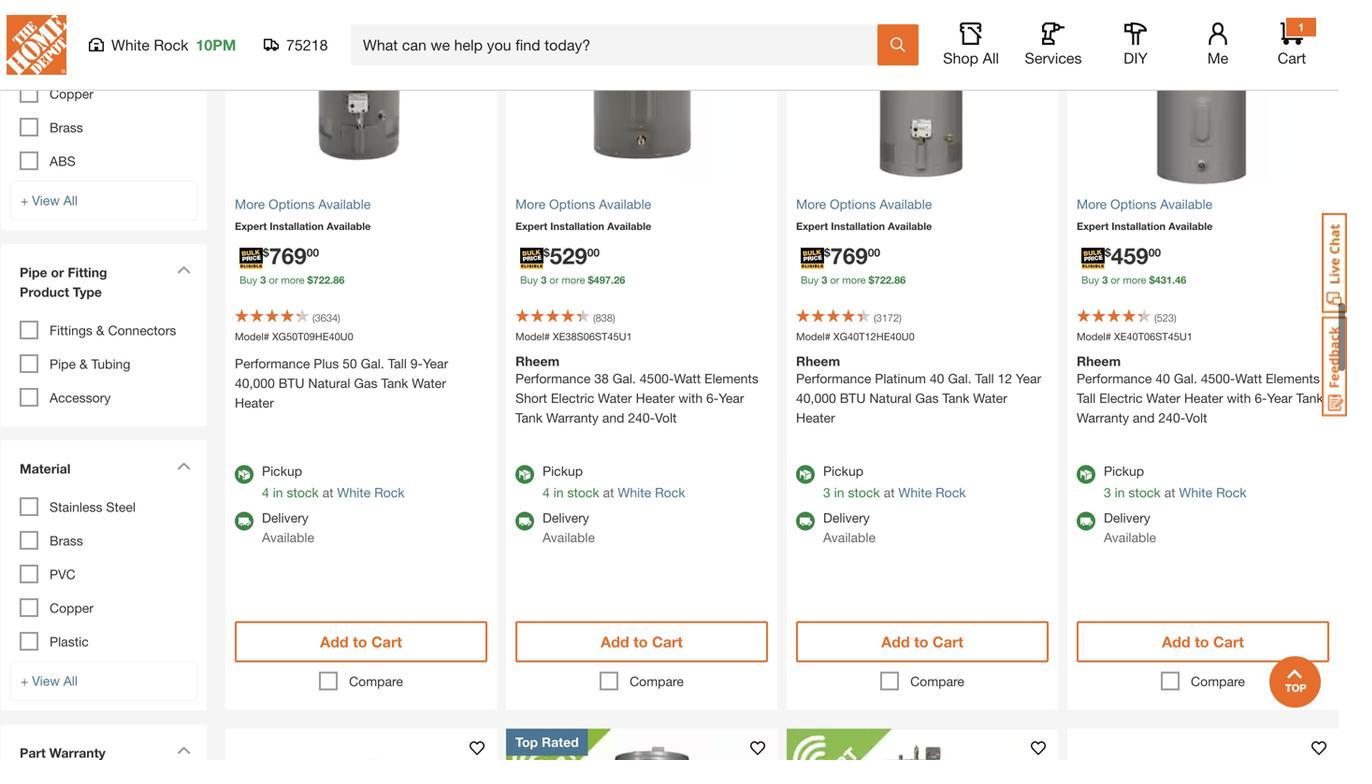 Task type: vqa. For each thing, say whether or not it's contained in the screenshot.
first "Guide" from the left
no



Task type: locate. For each thing, give the bounding box(es) containing it.
+ view all link down plastic
[[10, 661, 197, 702]]

available shipping image
[[515, 512, 534, 531], [1077, 512, 1095, 531]]

white for rheem performance platinum 40 gal. tall 12 year 40,000 btu natural gas tank water heater
[[898, 485, 932, 500]]

1 horizontal spatial 40
[[1156, 371, 1170, 386]]

caret icon image
[[177, 266, 191, 274], [177, 462, 191, 471], [177, 747, 191, 755]]

1 expert from the left
[[235, 220, 267, 232]]

white rock link for performance 40 gal. 4500-watt elements tall electric water heater with 6-year tank warranty and 240-volt
[[1179, 485, 1247, 500]]

gladiator 50 gal. tall 12 year 5500/5500-watt smart electric water heater with leak detection and auto shutoff image
[[787, 729, 1058, 761]]

elements inside rheem performance 38 gal. 4500-watt elements short electric water heater with 6-year tank warranty and 240-volt
[[704, 371, 759, 386]]

more down $ 529 00
[[562, 274, 585, 286]]

pickup 4 in stock at white rock for 529
[[543, 464, 685, 500]]

2 available for pickup image from the left
[[515, 465, 534, 484]]

3 more options available expert installation available from the left
[[796, 196, 932, 232]]

3 ) from the left
[[899, 312, 902, 324]]

2 add to cart from the left
[[601, 633, 683, 651]]

1 $ 769 00 from the left
[[263, 242, 319, 269]]

year inside the rheem performance 40 gal. 4500-watt elements tall electric water heater with 6-year tank warranty and 240-volt
[[1267, 391, 1293, 406]]

1 722 from the left
[[313, 274, 330, 286]]

0 horizontal spatial volt
[[655, 410, 677, 426]]

brass link down stainless
[[50, 533, 83, 549]]

cart
[[1278, 49, 1306, 67], [371, 633, 402, 651], [652, 633, 683, 651], [933, 633, 963, 651], [1213, 633, 1244, 651]]

brass for 1st brass link from the top of the page
[[50, 120, 83, 135]]

buy 3 or more $ 722 . 86 up 3634
[[239, 274, 345, 286]]

3 rheem from the left
[[1077, 354, 1121, 369]]

0 horizontal spatial electric
[[551, 391, 594, 406]]

compare up m18 18-volt lithium-ion brushless cordless force logic press tool kit with 1/2 in. - 2 in. jaws kit (6-jaws included) image
[[349, 674, 403, 689]]

available shipping image for 3 in stock
[[796, 512, 815, 531]]

4 for 529
[[543, 485, 550, 500]]

0 horizontal spatial rheem
[[515, 354, 560, 369]]

more options available link for rheem performance 38 gal. 4500-watt elements short electric water heater with 6-year tank warranty and 240-volt
[[515, 195, 768, 214]]

00 inside $ 529 00
[[587, 246, 600, 259]]

btu inside performance plus 50 gal. tall 9-year 40,000 btu natural gas tank water heater
[[279, 376, 304, 391]]

pipe for pipe & tubing
[[50, 356, 76, 372]]

material
[[20, 461, 71, 477]]

copper link
[[50, 86, 93, 102], [50, 601, 93, 616]]

2 horizontal spatial tall
[[1077, 391, 1096, 406]]

and down 38
[[602, 410, 624, 426]]

1 vertical spatial pvc
[[50, 567, 76, 582]]

4 pickup from the left
[[1104, 464, 1144, 479]]

brass up abs link
[[50, 120, 83, 135]]

at for performance 40 gal. 4500-watt elements tall electric water heater with 6-year tank warranty and 240-volt
[[1164, 485, 1175, 500]]

0 horizontal spatial 769
[[269, 242, 307, 269]]

performance plus 50 gal. tall 9-year 40,000 btu natural gas tank water heater image
[[225, 0, 497, 185]]

view down plastic
[[32, 674, 60, 689]]

) up the xe38s06st45u1
[[613, 312, 615, 324]]

1 horizontal spatial &
[[96, 323, 104, 338]]

1 vertical spatial pvc link
[[50, 567, 76, 582]]

& for tubing
[[79, 356, 88, 372]]

86 up ( 3634 )
[[333, 274, 345, 286]]

buy 3 or more $ 722 . 86
[[239, 274, 345, 286], [801, 274, 906, 286]]

add to cart for rheem performance 38 gal. 4500-watt elements short electric water heater with 6-year tank warranty and 240-volt
[[601, 633, 683, 651]]

2 at from the left
[[603, 485, 614, 500]]

more options available expert installation available
[[235, 196, 371, 232], [515, 196, 651, 232], [796, 196, 932, 232], [1077, 196, 1213, 232]]

more for rheem performance platinum 40 gal. tall 12 year 40,000 btu natural gas tank water heater
[[796, 196, 826, 212]]

6- inside rheem performance 38 gal. 4500-watt elements short electric water heater with 6-year tank warranty and 240-volt
[[706, 391, 719, 406]]

performance up short
[[515, 371, 591, 386]]

$ 769 00 up '( 3172 )'
[[824, 242, 880, 269]]

0 horizontal spatial 4
[[262, 485, 269, 500]]

white for rheem performance 40 gal. 4500-watt elements tall electric water heater with 6-year tank warranty and 240-volt
[[1179, 485, 1213, 500]]

86 for pickup 3 in stock at white rock
[[894, 274, 906, 286]]

0 vertical spatial + view all link
[[10, 181, 197, 221]]

water inside the rheem performance 40 gal. 4500-watt elements tall electric water heater with 6-year tank warranty and 240-volt
[[1146, 391, 1181, 406]]

pipe down fittings
[[50, 356, 76, 372]]

rheem up short
[[515, 354, 560, 369]]

$ 459 00
[[1105, 242, 1161, 269]]

$ up buy 3 or more $ 431 . 46
[[1105, 246, 1111, 259]]

top
[[515, 735, 538, 750]]

rheem inside rheem performance platinum 40 gal. tall 12 year 40,000 btu natural gas tank water heater
[[796, 354, 840, 369]]

xg50t09he40u0
[[272, 331, 353, 343]]

1 horizontal spatial 86
[[894, 274, 906, 286]]

1 40 from the left
[[930, 371, 944, 386]]

0 vertical spatial view
[[32, 193, 60, 208]]

1 horizontal spatial warranty
[[1077, 410, 1129, 426]]

1 horizontal spatial natural
[[869, 391, 912, 406]]

1 elements from the left
[[704, 371, 759, 386]]

rheem down 'model# xg40t12he40u0'
[[796, 354, 840, 369]]

brass down stainless
[[50, 533, 83, 549]]

heater inside the rheem performance 40 gal. 4500-watt elements tall electric water heater with 6-year tank warranty and 240-volt
[[1184, 391, 1223, 406]]

2 ) from the left
[[613, 312, 615, 324]]

4 in from the left
[[1115, 485, 1125, 500]]

0 horizontal spatial available shipping image
[[515, 512, 534, 531]]

3 more options available link from the left
[[796, 195, 1049, 214]]

shop
[[943, 49, 979, 67]]

the home depot logo image
[[7, 15, 66, 75]]

. for rheem performance platinum 40 gal. tall 12 year 40,000 btu natural gas tank water heater
[[892, 274, 894, 286]]

compare up proterra 80 gal. 10-year hybrid high efficiency heat pump tank electric water heater with leak detection & auto shutoff image
[[630, 674, 684, 689]]

buy for rheem performance platinum 40 gal. tall 12 year 40,000 btu natural gas tank water heater
[[801, 274, 819, 286]]

4500- for 529
[[640, 371, 674, 386]]

1 vertical spatial copper
[[50, 601, 93, 616]]

4 to from the left
[[1195, 633, 1209, 651]]

electric inside the rheem performance 40 gal. 4500-watt elements tall electric water heater with 6-year tank warranty and 240-volt
[[1099, 391, 1143, 406]]

722 up ( 3634 )
[[313, 274, 330, 286]]

3 pickup from the left
[[823, 464, 864, 479]]

water down 12
[[973, 391, 1007, 406]]

brass link up abs link
[[50, 120, 83, 135]]

electric down model# xe40t06st45u1
[[1099, 391, 1143, 406]]

gal. inside performance plus 50 gal. tall 9-year 40,000 btu natural gas tank water heater
[[361, 356, 384, 371]]

0 horizontal spatial 722
[[313, 274, 330, 286]]

$ up buy 3 or more $ 497 . 26
[[544, 246, 550, 259]]

options
[[269, 196, 315, 212], [549, 196, 595, 212], [830, 196, 876, 212], [1110, 196, 1157, 212]]

add to cart button for performance 38 gal. 4500-watt elements short electric water heater with 6-year tank warranty and 240-volt
[[515, 622, 768, 663]]

0 horizontal spatial with
[[678, 391, 703, 406]]

warranty inside the rheem performance 40 gal. 4500-watt elements tall electric water heater with 6-year tank warranty and 240-volt
[[1077, 410, 1129, 426]]

more options available link for rheem performance 40 gal. 4500-watt elements tall electric water heater with 6-year tank warranty and 240-volt
[[1077, 195, 1329, 214]]

watt inside the rheem performance 40 gal. 4500-watt elements tall electric water heater with 6-year tank warranty and 240-volt
[[1235, 371, 1262, 386]]

240-
[[628, 410, 655, 426], [1158, 410, 1185, 426]]

rock for rheem performance platinum 40 gal. tall 12 year 40,000 btu natural gas tank water heater
[[936, 485, 966, 500]]

more options available link for rheem performance platinum 40 gal. tall 12 year 40,000 btu natural gas tank water heater
[[796, 195, 1049, 214]]

buy up 'model# xg40t12he40u0'
[[801, 274, 819, 286]]

1 horizontal spatial available shipping image
[[796, 512, 815, 531]]

diy
[[1124, 49, 1148, 67]]

and down model# xe40t06st45u1
[[1133, 410, 1155, 426]]

to for rheem performance platinum 40 gal. tall 12 year 40,000 btu natural gas tank water heater
[[914, 633, 928, 651]]

0 vertical spatial caret icon image
[[177, 266, 191, 274]]

1 4 from the left
[[262, 485, 269, 500]]

1 horizontal spatial btu
[[840, 391, 866, 406]]

0 horizontal spatial pickup 4 in stock at white rock
[[262, 464, 405, 500]]

769
[[269, 242, 307, 269], [830, 242, 868, 269]]

00 for rheem performance 40 gal. 4500-watt elements tall electric water heater with 6-year tank warranty and 240-volt
[[1149, 246, 1161, 259]]

6- for 459
[[1255, 391, 1267, 406]]

& right fittings
[[96, 323, 104, 338]]

2 769 from the left
[[830, 242, 868, 269]]

0 vertical spatial pvc link
[[50, 19, 76, 34]]

pvc for second pvc link from the bottom of the page
[[50, 19, 76, 34]]

2 pvc link from the top
[[50, 567, 76, 582]]

40 inside rheem performance platinum 40 gal. tall 12 year 40,000 btu natural gas tank water heater
[[930, 371, 944, 386]]

3 delivery available from the left
[[823, 510, 876, 545]]

rheem down model# xe40t06st45u1
[[1077, 354, 1121, 369]]

3
[[260, 274, 266, 286], [541, 274, 547, 286], [822, 274, 827, 286], [1102, 274, 1108, 286], [823, 485, 831, 500], [1104, 485, 1111, 500]]

0 horizontal spatial 240-
[[628, 410, 655, 426]]

elements for 459
[[1266, 371, 1320, 386]]

+ view all link for abs
[[10, 181, 197, 221]]

) up xe40t06st45u1
[[1174, 312, 1177, 324]]

services
[[1025, 49, 1082, 67]]

or up 'model# xg40t12he40u0'
[[830, 274, 839, 286]]

1 watt from the left
[[674, 371, 701, 386]]

performance
[[235, 356, 310, 371], [515, 371, 591, 386], [796, 371, 871, 386], [1077, 371, 1152, 386]]

00 up '( 3172 )'
[[868, 246, 880, 259]]

1 vertical spatial brass
[[50, 533, 83, 549]]

year inside performance plus 50 gal. tall 9-year 40,000 btu natural gas tank water heater
[[423, 356, 448, 371]]

1 horizontal spatial 4500-
[[1201, 371, 1235, 386]]

stock for performance 38 gal. 4500-watt elements short electric water heater with 6-year tank warranty and 240-volt
[[567, 485, 599, 500]]

watt left feedback link image
[[1235, 371, 1262, 386]]

2 more options available expert installation available from the left
[[515, 196, 651, 232]]

or up product
[[51, 265, 64, 280]]

electric right short
[[551, 391, 594, 406]]

proterra 80 gal. 10-year hybrid high efficiency heat pump tank electric water heater with leak detection & auto shutoff image
[[506, 729, 777, 761]]

1 240- from the left
[[628, 410, 655, 426]]

4 add to cart button from the left
[[1077, 622, 1329, 663]]

and for 459
[[1133, 410, 1155, 426]]

$ left 46
[[1149, 274, 1155, 286]]

all for stainless steel
[[63, 674, 78, 689]]

0 horizontal spatial &
[[79, 356, 88, 372]]

)
[[338, 312, 340, 324], [613, 312, 615, 324], [899, 312, 902, 324], [1174, 312, 1177, 324]]

3 installation from the left
[[831, 220, 885, 232]]

2 40 from the left
[[1156, 371, 1170, 386]]

caret icon image inside pipe or fitting product type link
[[177, 266, 191, 274]]

1 vertical spatial all
[[63, 193, 78, 208]]

( up xg50t09he40u0 on the top left of page
[[312, 312, 315, 324]]

add to cart button
[[235, 622, 487, 663], [515, 622, 768, 663], [796, 622, 1049, 663], [1077, 622, 1329, 663]]

abs link
[[50, 153, 76, 169]]

4 delivery from the left
[[1104, 510, 1150, 526]]

0 horizontal spatial watt
[[674, 371, 701, 386]]

pickup for rheem performance platinum 40 gal. tall 12 year 40,000 btu natural gas tank water heater
[[823, 464, 864, 479]]

heater inside performance plus 50 gal. tall 9-year 40,000 btu natural gas tank water heater
[[235, 395, 274, 411]]

2 delivery available from the left
[[543, 510, 595, 545]]

gal. inside rheem performance 38 gal. 4500-watt elements short electric water heater with 6-year tank warranty and 240-volt
[[612, 371, 636, 386]]

rock for rheem performance 38 gal. 4500-watt elements short electric water heater with 6-year tank warranty and 240-volt
[[655, 485, 685, 500]]

in for performance platinum 40 gal. tall 12 year 40,000 btu natural gas tank water heater
[[834, 485, 844, 500]]

copper up plastic
[[50, 601, 93, 616]]

( up the xe38s06st45u1
[[593, 312, 596, 324]]

) up 'xg40t12he40u0'
[[899, 312, 902, 324]]

4
[[262, 485, 269, 500], [543, 485, 550, 500]]

4 ) from the left
[[1174, 312, 1177, 324]]

00 up the 497
[[587, 246, 600, 259]]

4 more from the left
[[1077, 196, 1107, 212]]

. up '( 3172 )'
[[892, 274, 894, 286]]

more up model# xg50t09he40u0
[[281, 274, 304, 286]]

240- for 459
[[1158, 410, 1185, 426]]

3 to from the left
[[914, 633, 928, 651]]

2 vertical spatial all
[[63, 674, 78, 689]]

1 horizontal spatial rheem
[[796, 354, 840, 369]]

1 horizontal spatial tall
[[975, 371, 994, 386]]

1 warranty from the left
[[546, 410, 599, 426]]

1 horizontal spatial gas
[[915, 391, 939, 406]]

pipe inside "pipe or fitting product type"
[[20, 265, 47, 280]]

buy up model# xe40t06st45u1
[[1081, 274, 1099, 286]]

performance down 'model# xg40t12he40u0'
[[796, 371, 871, 386]]

heater
[[636, 391, 675, 406], [1184, 391, 1223, 406], [235, 395, 274, 411], [796, 410, 835, 426]]

at for performance 38 gal. 4500-watt elements short electric water heater with 6-year tank warranty and 240-volt
[[603, 485, 614, 500]]

$ 769 00 for pickup 3 in stock at white rock
[[824, 242, 880, 269]]

0 horizontal spatial and
[[602, 410, 624, 426]]

all inside button
[[983, 49, 999, 67]]

1 vertical spatial + view all
[[21, 674, 78, 689]]

buy up 'model# xe38s06st45u1' on the top left of page
[[520, 274, 538, 286]]

btu inside rheem performance platinum 40 gal. tall 12 year 40,000 btu natural gas tank water heater
[[840, 391, 866, 406]]

1 horizontal spatial 240-
[[1158, 410, 1185, 426]]

1 available shipping image from the left
[[235, 512, 254, 531]]

tank inside performance plus 50 gal. tall 9-year 40,000 btu natural gas tank water heater
[[381, 376, 408, 391]]

white for rheem performance 38 gal. 4500-watt elements short electric water heater with 6-year tank warranty and 240-volt
[[618, 485, 651, 500]]

performance for 769
[[796, 371, 871, 386]]

pex
[[50, 52, 74, 68]]

more
[[235, 196, 265, 212], [515, 196, 546, 212], [796, 196, 826, 212], [1077, 196, 1107, 212]]

1 horizontal spatial with
[[1227, 391, 1251, 406]]

0 vertical spatial &
[[96, 323, 104, 338]]

compare up gladiator 50 gal. tall 12 year 5500/5500-watt smart electric water heater with leak detection and auto shutoff image
[[910, 674, 964, 689]]

year
[[423, 356, 448, 371], [1016, 371, 1041, 386], [719, 391, 744, 406], [1267, 391, 1293, 406]]

rock for rheem performance 40 gal. 4500-watt elements tall electric water heater with 6-year tank warranty and 240-volt
[[1216, 485, 1247, 500]]

. up ( 3634 )
[[330, 274, 333, 286]]

electric inside rheem performance 38 gal. 4500-watt elements short electric water heater with 6-year tank warranty and 240-volt
[[551, 391, 594, 406]]

more options available link
[[235, 195, 487, 214], [515, 195, 768, 214], [796, 195, 1049, 214], [1077, 195, 1329, 214]]

2 delivery from the left
[[543, 510, 589, 526]]

0 horizontal spatial $ 769 00
[[263, 242, 319, 269]]

gal. right 50
[[361, 356, 384, 371]]

warranty inside rheem performance 38 gal. 4500-watt elements short electric water heater with 6-year tank warranty and 240-volt
[[546, 410, 599, 426]]

1 4500- from the left
[[640, 371, 674, 386]]

natural down plus
[[308, 376, 350, 391]]

1 vertical spatial + view all link
[[10, 661, 197, 702]]

0 vertical spatial all
[[983, 49, 999, 67]]

2 + from the top
[[21, 674, 28, 689]]

86 up '( 3172 )'
[[894, 274, 906, 286]]

4 for 769
[[262, 485, 269, 500]]

1 horizontal spatial 722
[[874, 274, 892, 286]]

with inside rheem performance 38 gal. 4500-watt elements short electric water heater with 6-year tank warranty and 240-volt
[[678, 391, 703, 406]]

1 horizontal spatial volt
[[1185, 410, 1207, 426]]

40
[[930, 371, 944, 386], [1156, 371, 1170, 386]]

0 vertical spatial brass link
[[50, 120, 83, 135]]

gal. for tall
[[1174, 371, 1197, 386]]

& left the tubing
[[79, 356, 88, 372]]

0 horizontal spatial 40
[[930, 371, 944, 386]]

2 4 from the left
[[543, 485, 550, 500]]

model# xe38s06st45u1
[[515, 331, 632, 343]]

copper
[[50, 86, 93, 102], [50, 601, 93, 616]]

(
[[312, 312, 315, 324], [593, 312, 596, 324], [874, 312, 876, 324], [1154, 312, 1157, 324]]

caret icon image inside material link
[[177, 462, 191, 471]]

live chat image
[[1322, 213, 1347, 313]]

1 769 from the left
[[269, 242, 307, 269]]

2 volt from the left
[[1185, 410, 1207, 426]]

2 installation from the left
[[550, 220, 604, 232]]

water down xe40t06st45u1
[[1146, 391, 1181, 406]]

all right shop
[[983, 49, 999, 67]]

+
[[21, 193, 28, 208], [21, 674, 28, 689]]

) up xg50t09he40u0 on the top left of page
[[338, 312, 340, 324]]

elements
[[704, 371, 759, 386], [1266, 371, 1320, 386]]

( up 'xg40t12he40u0'
[[874, 312, 876, 324]]

more options available expert installation available for rheem performance 38 gal. 4500-watt elements short electric water heater with 6-year tank warranty and 240-volt
[[515, 196, 651, 232]]

stainless steel
[[50, 500, 136, 515]]

model# for rheem performance platinum 40 gal. tall 12 year 40,000 btu natural gas tank water heater
[[796, 331, 831, 343]]

3 add to cart from the left
[[881, 633, 963, 651]]

tall inside rheem performance platinum 40 gal. tall 12 year 40,000 btu natural gas tank water heater
[[975, 371, 994, 386]]

1 vertical spatial copper link
[[50, 601, 93, 616]]

0 horizontal spatial tall
[[388, 356, 407, 371]]

me
[[1207, 49, 1229, 67]]

0 horizontal spatial pickup 3 in stock at white rock
[[823, 464, 966, 500]]

delivery for performance 40 gal. 4500-watt elements tall electric water heater with 6-year tank warranty and 240-volt
[[1104, 510, 1150, 526]]

What can we help you find today? search field
[[363, 25, 877, 65]]

1 horizontal spatial 6-
[[1255, 391, 1267, 406]]

2 view from the top
[[32, 674, 60, 689]]

2 white rock link from the left
[[618, 485, 685, 500]]

( for rheem performance 40 gal. 4500-watt elements tall electric water heater with 6-year tank warranty and 240-volt
[[1154, 312, 1157, 324]]

0 horizontal spatial buy 3 or more $ 722 . 86
[[239, 274, 345, 286]]

2 add to cart button from the left
[[515, 622, 768, 663]]

4 00 from the left
[[1149, 246, 1161, 259]]

) for rheem performance 40 gal. 4500-watt elements tall electric water heater with 6-year tank warranty and 240-volt
[[1174, 312, 1177, 324]]

options for rheem performance 40 gal. 4500-watt elements tall electric water heater with 6-year tank warranty and 240-volt
[[1110, 196, 1157, 212]]

0 horizontal spatial warranty
[[546, 410, 599, 426]]

pex link
[[50, 52, 74, 68]]

4 white rock link from the left
[[1179, 485, 1247, 500]]

$ 769 00 up 3634
[[263, 242, 319, 269]]

1 add to cart button from the left
[[235, 622, 487, 663]]

gas inside performance plus 50 gal. tall 9-year 40,000 btu natural gas tank water heater
[[354, 376, 377, 391]]

gal. down xe40t06st45u1
[[1174, 371, 1197, 386]]

0 horizontal spatial pipe
[[20, 265, 47, 280]]

white rock link for performance platinum 40 gal. tall 12 year 40,000 btu natural gas tank water heater
[[898, 485, 966, 500]]

4500- for 459
[[1201, 371, 1235, 386]]

1 electric from the left
[[551, 391, 594, 406]]

2 elements from the left
[[1266, 371, 1320, 386]]

4 add from the left
[[1162, 633, 1191, 651]]

0 horizontal spatial btu
[[279, 376, 304, 391]]

3 00 from the left
[[868, 246, 880, 259]]

3 options from the left
[[830, 196, 876, 212]]

performance inside rheem performance platinum 40 gal. tall 12 year 40,000 btu natural gas tank water heater
[[796, 371, 871, 386]]

2 warranty from the left
[[1077, 410, 1129, 426]]

722
[[313, 274, 330, 286], [874, 274, 892, 286]]

with inside the rheem performance 40 gal. 4500-watt elements tall electric water heater with 6-year tank warranty and 240-volt
[[1227, 391, 1251, 406]]

tall left 9-
[[388, 356, 407, 371]]

or for rheem performance 38 gal. 4500-watt elements short electric water heater with 6-year tank warranty and 240-volt
[[549, 274, 559, 286]]

4 stock from the left
[[1129, 485, 1161, 500]]

more for rheem performance 38 gal. 4500-watt elements short electric water heater with 6-year tank warranty and 240-volt
[[562, 274, 585, 286]]

product
[[20, 284, 69, 300]]

1 vertical spatial view
[[32, 674, 60, 689]]

1 horizontal spatial 769
[[830, 242, 868, 269]]

expert
[[235, 220, 267, 232], [515, 220, 547, 232], [796, 220, 828, 232], [1077, 220, 1109, 232]]

4 more options available link from the left
[[1077, 195, 1329, 214]]

1
[[1298, 21, 1304, 34]]

with for 529
[[678, 391, 703, 406]]

gal.
[[361, 356, 384, 371], [612, 371, 636, 386], [948, 371, 971, 386], [1174, 371, 1197, 386]]

performance inside rheem performance 38 gal. 4500-watt elements short electric water heater with 6-year tank warranty and 240-volt
[[515, 371, 591, 386]]

2 options from the left
[[549, 196, 595, 212]]

btu down 'model# xg40t12he40u0'
[[840, 391, 866, 406]]

6-
[[706, 391, 719, 406], [1255, 391, 1267, 406]]

1 horizontal spatial available shipping image
[[1077, 512, 1095, 531]]

more up 'model# xg40t12he40u0'
[[842, 274, 866, 286]]

2 in from the left
[[554, 485, 564, 500]]

1 with from the left
[[678, 391, 703, 406]]

1 vertical spatial brass link
[[50, 533, 83, 549]]

pvc up pex
[[50, 19, 76, 34]]

tall down model# xe40t06st45u1
[[1077, 391, 1096, 406]]

gas down 50
[[354, 376, 377, 391]]

1 horizontal spatial watt
[[1235, 371, 1262, 386]]

more
[[281, 274, 304, 286], [562, 274, 585, 286], [842, 274, 866, 286], [1123, 274, 1146, 286]]

pvc up plastic
[[50, 567, 76, 582]]

2 add from the left
[[601, 633, 629, 651]]

.
[[330, 274, 333, 286], [611, 274, 614, 286], [892, 274, 894, 286], [1172, 274, 1175, 286]]

shop all button
[[941, 22, 1001, 67]]

1 horizontal spatial 4
[[543, 485, 550, 500]]

$ 769 00
[[263, 242, 319, 269], [824, 242, 880, 269]]

1 + from the top
[[21, 193, 28, 208]]

warranty for 529
[[546, 410, 599, 426]]

2 horizontal spatial available for pickup image
[[1077, 465, 1095, 484]]

copper link down pex link
[[50, 86, 93, 102]]

0 horizontal spatial 40,000
[[235, 376, 275, 391]]

2 and from the left
[[1133, 410, 1155, 426]]

rheem inside rheem performance 38 gal. 4500-watt elements short electric water heater with 6-year tank warranty and 240-volt
[[515, 354, 560, 369]]

water down 9-
[[412, 376, 446, 391]]

volt inside the rheem performance 40 gal. 4500-watt elements tall electric water heater with 6-year tank warranty and 240-volt
[[1185, 410, 1207, 426]]

0 horizontal spatial gas
[[354, 376, 377, 391]]

tall left 12
[[975, 371, 994, 386]]

gas inside rheem performance platinum 40 gal. tall 12 year 40,000 btu natural gas tank water heater
[[915, 391, 939, 406]]

00 inside $ 459 00
[[1149, 246, 1161, 259]]

available shipping image
[[235, 512, 254, 531], [796, 512, 815, 531]]

delivery for performance platinum 40 gal. tall 12 year 40,000 btu natural gas tank water heater
[[823, 510, 870, 526]]

2 rheem from the left
[[796, 354, 840, 369]]

gas
[[354, 376, 377, 391], [915, 391, 939, 406]]

1 horizontal spatial buy 3 or more $ 722 . 86
[[801, 274, 906, 286]]

1 + view all from the top
[[21, 193, 78, 208]]

warranty
[[546, 410, 599, 426], [1077, 410, 1129, 426]]

1 compare from the left
[[349, 674, 403, 689]]

elements inside the rheem performance 40 gal. 4500-watt elements tall electric water heater with 6-year tank warranty and 240-volt
[[1266, 371, 1320, 386]]

+ view all link down abs link
[[10, 181, 197, 221]]

delivery
[[262, 510, 309, 526], [543, 510, 589, 526], [823, 510, 870, 526], [1104, 510, 1150, 526]]

1 vertical spatial caret icon image
[[177, 462, 191, 471]]

rheem performance 38 gal. 4500-watt elements short electric water heater with 6-year tank warranty and 240-volt
[[515, 354, 759, 426]]

0 vertical spatial +
[[21, 193, 28, 208]]

3 at from the left
[[884, 485, 895, 500]]

performance inside the rheem performance 40 gal. 4500-watt elements tall electric water heater with 6-year tank warranty and 240-volt
[[1077, 371, 1152, 386]]

2 pickup 4 in stock at white rock from the left
[[543, 464, 685, 500]]

00 up "431"
[[1149, 246, 1161, 259]]

1 vertical spatial &
[[79, 356, 88, 372]]

water down 38
[[598, 391, 632, 406]]

tank
[[381, 376, 408, 391], [942, 391, 970, 406], [1296, 391, 1323, 406], [515, 410, 543, 426]]

1 86 from the left
[[333, 274, 345, 286]]

1 buy from the left
[[239, 274, 257, 286]]

model# left the xe38s06st45u1
[[515, 331, 550, 343]]

pipe up product
[[20, 265, 47, 280]]

view
[[32, 193, 60, 208], [32, 674, 60, 689]]

0 horizontal spatial natural
[[308, 376, 350, 391]]

1 vertical spatial pipe
[[50, 356, 76, 372]]

pickup 3 in stock at white rock
[[823, 464, 966, 500], [1104, 464, 1247, 500]]

0 horizontal spatial 4500-
[[640, 371, 674, 386]]

1 horizontal spatial $ 769 00
[[824, 242, 880, 269]]

white rock link
[[337, 485, 405, 500], [618, 485, 685, 500], [898, 485, 966, 500], [1179, 485, 1247, 500]]

40 right platinum on the right of the page
[[930, 371, 944, 386]]

heater inside rheem performance platinum 40 gal. tall 12 year 40,000 btu natural gas tank water heater
[[796, 410, 835, 426]]

tank inside the rheem performance 40 gal. 4500-watt elements tall electric water heater with 6-year tank warranty and 240-volt
[[1296, 391, 1323, 406]]

pickup
[[262, 464, 302, 479], [543, 464, 583, 479], [823, 464, 864, 479], [1104, 464, 1144, 479]]

2 vertical spatial caret icon image
[[177, 747, 191, 755]]

buy 3 or more $ 722 . 86 for pickup 4 in stock at white rock
[[239, 274, 345, 286]]

1 brass from the top
[[50, 120, 83, 135]]

3 ( from the left
[[874, 312, 876, 324]]

+ view all for abs
[[21, 193, 78, 208]]

0 vertical spatial pvc
[[50, 19, 76, 34]]

0 vertical spatial pipe
[[20, 265, 47, 280]]

3 more from the left
[[842, 274, 866, 286]]

+ view all link for plastic
[[10, 661, 197, 702]]

1 horizontal spatial and
[[1133, 410, 1155, 426]]

2 available shipping image from the left
[[1077, 512, 1095, 531]]

rheem
[[515, 354, 560, 369], [796, 354, 840, 369], [1077, 354, 1121, 369]]

00 up 3634
[[307, 246, 319, 259]]

model# left 'xg40t12he40u0'
[[796, 331, 831, 343]]

model#
[[235, 331, 269, 343], [515, 331, 550, 343], [796, 331, 831, 343], [1077, 331, 1111, 343]]

buy up model# xg50t09he40u0
[[239, 274, 257, 286]]

2 horizontal spatial rheem
[[1077, 354, 1121, 369]]

m18 18-volt lithium-ion brushless cordless force logic press tool kit with 1/2 in. - 2 in. jaws kit (6-jaws included) image
[[225, 729, 497, 761]]

+ view all down plastic
[[21, 674, 78, 689]]

1 rheem from the left
[[515, 354, 560, 369]]

and inside rheem performance 38 gal. 4500-watt elements short electric water heater with 6-year tank warranty and 240-volt
[[602, 410, 624, 426]]

1 horizontal spatial pipe
[[50, 356, 76, 372]]

performance down model# xg50t09he40u0
[[235, 356, 310, 371]]

0 vertical spatial brass
[[50, 120, 83, 135]]

$ up model# xg50t09he40u0
[[263, 246, 269, 259]]

volt inside rheem performance 38 gal. 4500-watt elements short electric water heater with 6-year tank warranty and 240-volt
[[655, 410, 677, 426]]

natural inside performance plus 50 gal. tall 9-year 40,000 btu natural gas tank water heater
[[308, 376, 350, 391]]

tall
[[388, 356, 407, 371], [975, 371, 994, 386], [1077, 391, 1096, 406]]

0 horizontal spatial 86
[[333, 274, 345, 286]]

gal. inside the rheem performance 40 gal. 4500-watt elements tall electric water heater with 6-year tank warranty and 240-volt
[[1174, 371, 1197, 386]]

2 compare from the left
[[630, 674, 684, 689]]

or for rheem performance platinum 40 gal. tall 12 year 40,000 btu natural gas tank water heater
[[830, 274, 839, 286]]

497
[[594, 274, 611, 286]]

in
[[273, 485, 283, 500], [554, 485, 564, 500], [834, 485, 844, 500], [1115, 485, 1125, 500]]

1 horizontal spatial electric
[[1099, 391, 1143, 406]]

in for performance 40 gal. 4500-watt elements tall electric water heater with 6-year tank warranty and 240-volt
[[1115, 485, 1125, 500]]

2 brass from the top
[[50, 533, 83, 549]]

4 more options available expert installation available from the left
[[1077, 196, 1213, 232]]

available
[[318, 196, 371, 212], [599, 196, 651, 212], [880, 196, 932, 212], [1160, 196, 1213, 212], [327, 220, 371, 232], [607, 220, 651, 232], [888, 220, 932, 232], [1169, 220, 1213, 232], [262, 530, 314, 545], [543, 530, 595, 545], [823, 530, 876, 545], [1104, 530, 1156, 545]]

more options available expert installation available for rheem performance 40 gal. 4500-watt elements tall electric water heater with 6-year tank warranty and 240-volt
[[1077, 196, 1213, 232]]

natural
[[308, 376, 350, 391], [869, 391, 912, 406]]

00 for rheem performance platinum 40 gal. tall 12 year 40,000 btu natural gas tank water heater
[[868, 246, 880, 259]]

1 horizontal spatial elements
[[1266, 371, 1320, 386]]

volt for 459
[[1185, 410, 1207, 426]]

6- inside the rheem performance 40 gal. 4500-watt elements tall electric water heater with 6-year tank warranty and 240-volt
[[1255, 391, 1267, 406]]

2 caret icon image from the top
[[177, 462, 191, 471]]

compare up super high efficiency plus 11 gpm residential 199,000 btu natural gas interior tankless water heater image
[[1191, 674, 1245, 689]]

3 delivery from the left
[[823, 510, 870, 526]]

4500- inside rheem performance 38 gal. 4500-watt elements short electric water heater with 6-year tank warranty and 240-volt
[[640, 371, 674, 386]]

2 more options available link from the left
[[515, 195, 768, 214]]

1 horizontal spatial 40,000
[[796, 391, 836, 406]]

warranty down short
[[546, 410, 599, 426]]

buy 3 or more $ 497 . 26
[[520, 274, 625, 286]]

240- inside the rheem performance 40 gal. 4500-watt elements tall electric water heater with 6-year tank warranty and 240-volt
[[1158, 410, 1185, 426]]

1 horizontal spatial pickup 3 in stock at white rock
[[1104, 464, 1247, 500]]

pickup 4 in stock at white rock
[[262, 464, 405, 500], [543, 464, 685, 500]]

3 for xg40t12he40u0
[[822, 274, 827, 286]]

+ for plastic
[[21, 674, 28, 689]]

model# left xg50t09he40u0 on the top left of page
[[235, 331, 269, 343]]

240- inside rheem performance 38 gal. 4500-watt elements short electric water heater with 6-year tank warranty and 240-volt
[[628, 410, 655, 426]]

year inside rheem performance platinum 40 gal. tall 12 year 40,000 btu natural gas tank water heater
[[1016, 371, 1041, 386]]

add to cart
[[320, 633, 402, 651], [601, 633, 683, 651], [881, 633, 963, 651], [1162, 633, 1244, 651]]

rheem inside the rheem performance 40 gal. 4500-watt elements tall electric water heater with 6-year tank warranty and 240-volt
[[1077, 354, 1121, 369]]

3 in from the left
[[834, 485, 844, 500]]

86
[[333, 274, 345, 286], [894, 274, 906, 286]]

0 vertical spatial copper link
[[50, 86, 93, 102]]

pipe
[[20, 265, 47, 280], [50, 356, 76, 372]]

watt inside rheem performance 38 gal. 4500-watt elements short electric water heater with 6-year tank warranty and 240-volt
[[674, 371, 701, 386]]

pickup 3 in stock at white rock for 769
[[823, 464, 966, 500]]

all down abs link
[[63, 193, 78, 208]]

1 horizontal spatial available for pickup image
[[515, 465, 534, 484]]

2 copper link from the top
[[50, 601, 93, 616]]

4 at from the left
[[1164, 485, 1175, 500]]

. up 838
[[611, 274, 614, 286]]

431
[[1155, 274, 1172, 286]]

2 expert from the left
[[515, 220, 547, 232]]

platinum
[[875, 371, 926, 386]]

1 vertical spatial +
[[21, 674, 28, 689]]

pvc link up plastic
[[50, 567, 76, 582]]

or down 459
[[1111, 274, 1120, 286]]

3634
[[315, 312, 338, 324]]

2 + view all link from the top
[[10, 661, 197, 702]]

( for rheem performance 38 gal. 4500-watt elements short electric water heater with 6-year tank warranty and 240-volt
[[593, 312, 596, 324]]

water inside rheem performance 38 gal. 4500-watt elements short electric water heater with 6-year tank warranty and 240-volt
[[598, 391, 632, 406]]

performance down model# xe40t06st45u1
[[1077, 371, 1152, 386]]

performance 40 gal. 4500-watt elements tall electric water heater with 6-year tank warranty and 240-volt image
[[1067, 0, 1339, 185]]

all down plastic
[[63, 674, 78, 689]]

water inside rheem performance platinum 40 gal. tall 12 year 40,000 btu natural gas tank water heater
[[973, 391, 1007, 406]]

769 up model# xg50t09he40u0
[[269, 242, 307, 269]]

0 horizontal spatial available shipping image
[[235, 512, 254, 531]]

2 $ 769 00 from the left
[[824, 242, 880, 269]]

0 horizontal spatial elements
[[704, 371, 759, 386]]

2 electric from the left
[[1099, 391, 1143, 406]]

0 horizontal spatial 6-
[[706, 391, 719, 406]]

4500- inside the rheem performance 40 gal. 4500-watt elements tall electric water heater with 6-year tank warranty and 240-volt
[[1201, 371, 1235, 386]]

2 model# from the left
[[515, 331, 550, 343]]

1 pickup 3 in stock at white rock from the left
[[823, 464, 966, 500]]

add for performance platinum 40 gal. tall 12 year 40,000 btu natural gas tank water heater
[[881, 633, 910, 651]]

warranty down model# xe40t06st45u1
[[1077, 410, 1129, 426]]

& for connectors
[[96, 323, 104, 338]]

40 down xe40t06st45u1
[[1156, 371, 1170, 386]]

2 + view all from the top
[[21, 674, 78, 689]]

0 vertical spatial + view all
[[21, 193, 78, 208]]

available for pickup image
[[235, 465, 254, 484], [515, 465, 534, 484], [1077, 465, 1095, 484]]

btu
[[279, 376, 304, 391], [840, 391, 866, 406]]

gal. inside rheem performance platinum 40 gal. tall 12 year 40,000 btu natural gas tank water heater
[[948, 371, 971, 386]]

$
[[263, 246, 269, 259], [544, 246, 550, 259], [824, 246, 830, 259], [1105, 246, 1111, 259], [307, 274, 313, 286], [588, 274, 594, 286], [869, 274, 874, 286], [1149, 274, 1155, 286]]

40,000 inside rheem performance platinum 40 gal. tall 12 year 40,000 btu natural gas tank water heater
[[796, 391, 836, 406]]

pvc link up pex
[[50, 19, 76, 34]]

or down "529"
[[549, 274, 559, 286]]

0 vertical spatial copper
[[50, 86, 93, 102]]

769 up 'model# xg40t12he40u0'
[[830, 242, 868, 269]]

more down $ 459 00
[[1123, 274, 1146, 286]]

1 horizontal spatial pickup 4 in stock at white rock
[[543, 464, 685, 500]]

and inside the rheem performance 40 gal. 4500-watt elements tall electric water heater with 6-year tank warranty and 240-volt
[[1133, 410, 1155, 426]]

$ inside $ 529 00
[[544, 246, 550, 259]]

1 more options available link from the left
[[235, 195, 487, 214]]

0 horizontal spatial available for pickup image
[[235, 465, 254, 484]]

1 add to cart from the left
[[320, 633, 402, 651]]

natural down platinum on the right of the page
[[869, 391, 912, 406]]



Task type: describe. For each thing, give the bounding box(es) containing it.
compare for performance 40 gal. 4500-watt elements tall electric water heater with 6-year tank warranty and 240-volt
[[1191, 674, 1245, 689]]

white rock 10pm
[[111, 36, 236, 54]]

( 3172 )
[[874, 312, 902, 324]]

buy 3 or more $ 431 . 46
[[1081, 274, 1186, 286]]

xe40t06st45u1
[[1114, 331, 1193, 343]]

fittings
[[50, 323, 93, 338]]

caret icon image for material
[[177, 462, 191, 471]]

expert for rheem performance 40 gal. 4500-watt elements tall electric water heater with 6-year tank warranty and 240-volt
[[1077, 220, 1109, 232]]

1 00 from the left
[[307, 246, 319, 259]]

gal. for 40,000
[[361, 356, 384, 371]]

diy button
[[1106, 22, 1166, 67]]

. for rheem performance 40 gal. 4500-watt elements tall electric water heater with 6-year tank warranty and 240-volt
[[1172, 274, 1175, 286]]

$ 769 00 for pickup 4 in stock at white rock
[[263, 242, 319, 269]]

add to cart for rheem performance platinum 40 gal. tall 12 year 40,000 btu natural gas tank water heater
[[881, 633, 963, 651]]

tank inside rheem performance 38 gal. 4500-watt elements short electric water heater with 6-year tank warranty and 240-volt
[[515, 410, 543, 426]]

buy for rheem performance 40 gal. 4500-watt elements tall electric water heater with 6-year tank warranty and 240-volt
[[1081, 274, 1099, 286]]

12
[[998, 371, 1012, 386]]

rheem for 769
[[796, 354, 840, 369]]

838
[[596, 312, 613, 324]]

delivery available for rheem performance platinum 40 gal. tall 12 year 40,000 btu natural gas tank water heater
[[823, 510, 876, 545]]

performance for 459
[[1077, 371, 1152, 386]]

delivery available for rheem performance 40 gal. 4500-watt elements tall electric water heater with 6-year tank warranty and 240-volt
[[1104, 510, 1156, 545]]

available shipping image for 4 in stock
[[235, 512, 254, 531]]

) for rheem performance platinum 40 gal. tall 12 year 40,000 btu natural gas tank water heater
[[899, 312, 902, 324]]

abs
[[50, 153, 76, 169]]

rated
[[542, 735, 579, 750]]

more for rheem performance 38 gal. 4500-watt elements short electric water heater with 6-year tank warranty and 240-volt
[[515, 196, 546, 212]]

cart for rheem performance 38 gal. 4500-watt elements short electric water heater with 6-year tank warranty and 240-volt
[[652, 633, 683, 651]]

$ up '( 3172 )'
[[869, 274, 874, 286]]

75218 button
[[264, 36, 328, 54]]

short
[[515, 391, 547, 406]]

529
[[550, 242, 587, 269]]

1 copper from the top
[[50, 86, 93, 102]]

cart 1
[[1278, 21, 1306, 67]]

+ view all for plastic
[[21, 674, 78, 689]]

1 more from the left
[[235, 196, 265, 212]]

( for rheem performance platinum 40 gal. tall 12 year 40,000 btu natural gas tank water heater
[[874, 312, 876, 324]]

plastic
[[50, 634, 89, 650]]

me button
[[1188, 22, 1248, 67]]

available for pickup image
[[796, 465, 815, 484]]

1 options from the left
[[269, 196, 315, 212]]

rheem performance 40 gal. 4500-watt elements tall electric water heater with 6-year tank warranty and 240-volt
[[1077, 354, 1323, 426]]

performance inside performance plus 50 gal. tall 9-year 40,000 btu natural gas tank water heater
[[235, 356, 310, 371]]

services button
[[1023, 22, 1083, 67]]

heater inside rheem performance 38 gal. 4500-watt elements short electric water heater with 6-year tank warranty and 240-volt
[[636, 391, 675, 406]]

pipe or fitting product type
[[20, 265, 107, 300]]

material link
[[10, 450, 197, 493]]

fittings & connectors
[[50, 323, 176, 338]]

1 more from the left
[[281, 274, 304, 286]]

feedback link image
[[1322, 316, 1347, 417]]

pvc for 2nd pvc link
[[50, 567, 76, 582]]

pipe or fitting product type link
[[10, 254, 197, 316]]

performance 38 gal. 4500-watt elements short electric water heater with 6-year tank warranty and 240-volt image
[[506, 0, 777, 185]]

pickup 4 in stock at white rock for 769
[[262, 464, 405, 500]]

in for performance 38 gal. 4500-watt elements short electric water heater with 6-year tank warranty and 240-volt
[[554, 485, 564, 500]]

pickup for rheem performance 40 gal. 4500-watt elements tall electric water heater with 6-year tank warranty and 240-volt
[[1104, 464, 1144, 479]]

add for performance 38 gal. 4500-watt elements short electric water heater with 6-year tank warranty and 240-volt
[[601, 633, 629, 651]]

model# xg40t12he40u0
[[796, 331, 915, 343]]

plus
[[314, 356, 339, 371]]

available shipping image for 529
[[515, 512, 534, 531]]

. for rheem performance 38 gal. 4500-watt elements short electric water heater with 6-year tank warranty and 240-volt
[[611, 274, 614, 286]]

water inside performance plus 50 gal. tall 9-year 40,000 btu natural gas tank water heater
[[412, 376, 446, 391]]

1 model# from the left
[[235, 331, 269, 343]]

stainless steel link
[[50, 500, 136, 515]]

or inside "pipe or fitting product type"
[[51, 265, 64, 280]]

pickup for rheem performance 38 gal. 4500-watt elements short electric water heater with 6-year tank warranty and 240-volt
[[543, 464, 583, 479]]

stainless
[[50, 500, 102, 515]]

722 for pickup 4 in stock at white rock
[[313, 274, 330, 286]]

1 . from the left
[[330, 274, 333, 286]]

available shipping image for 459
[[1077, 512, 1095, 531]]

add to cart button for performance platinum 40 gal. tall 12 year 40,000 btu natural gas tank water heater
[[796, 622, 1049, 663]]

1 to from the left
[[353, 633, 367, 651]]

3172
[[876, 312, 899, 324]]

stock for performance platinum 40 gal. tall 12 year 40,000 btu natural gas tank water heater
[[848, 485, 880, 500]]

tall inside performance plus 50 gal. tall 9-year 40,000 btu natural gas tank water heater
[[388, 356, 407, 371]]

( 3634 )
[[312, 312, 340, 324]]

more for rheem performance 40 gal. 4500-watt elements tall electric water heater with 6-year tank warranty and 240-volt
[[1077, 196, 1107, 212]]

$ up ( 3634 )
[[307, 274, 313, 286]]

1 brass link from the top
[[50, 120, 83, 135]]

add to cart button for performance 40 gal. 4500-watt elements tall electric water heater with 6-year tank warranty and 240-volt
[[1077, 622, 1329, 663]]

connectors
[[108, 323, 176, 338]]

1 at from the left
[[322, 485, 334, 500]]

fittings & connectors link
[[50, 323, 176, 338]]

pickup 3 in stock at white rock for 459
[[1104, 464, 1247, 500]]

or for rheem performance 40 gal. 4500-watt elements tall electric water heater with 6-year tank warranty and 240-volt
[[1111, 274, 1120, 286]]

1 ( from the left
[[312, 312, 315, 324]]

pipe & tubing link
[[50, 356, 130, 372]]

38
[[594, 371, 609, 386]]

1 delivery from the left
[[262, 510, 309, 526]]

view for plastic
[[32, 674, 60, 689]]

3 for xg50t09he40u0
[[260, 274, 266, 286]]

$ left 26
[[588, 274, 594, 286]]

$ inside $ 459 00
[[1105, 246, 1111, 259]]

performance platinum 40 gal. tall 12 year 40,000 btu natural gas tank water heater image
[[787, 0, 1058, 185]]

electric for 529
[[551, 391, 594, 406]]

accessory link
[[50, 390, 111, 406]]

year inside rheem performance 38 gal. 4500-watt elements short electric water heater with 6-year tank warranty and 240-volt
[[719, 391, 744, 406]]

1 in from the left
[[273, 485, 283, 500]]

model# xg50t09he40u0
[[235, 331, 353, 343]]

00 for rheem performance 38 gal. 4500-watt elements short electric water heater with 6-year tank warranty and 240-volt
[[587, 246, 600, 259]]

1 installation from the left
[[270, 220, 324, 232]]

to for rheem performance 40 gal. 4500-watt elements tall electric water heater with 6-year tank warranty and 240-volt
[[1195, 633, 1209, 651]]

523
[[1157, 312, 1174, 324]]

40,000 inside performance plus 50 gal. tall 9-year 40,000 btu natural gas tank water heater
[[235, 376, 275, 391]]

1 pickup from the left
[[262, 464, 302, 479]]

stock for performance 40 gal. 4500-watt elements tall electric water heater with 6-year tank warranty and 240-volt
[[1129, 485, 1161, 500]]

50
[[343, 356, 357, 371]]

super high efficiency plus 11 gpm residential 199,000 btu natural gas interior tankless water heater image
[[1067, 729, 1339, 761]]

with for 459
[[1227, 391, 1251, 406]]

2 copper from the top
[[50, 601, 93, 616]]

at for performance platinum 40 gal. tall 12 year 40,000 btu natural gas tank water heater
[[884, 485, 895, 500]]

rheem performance platinum 40 gal. tall 12 year 40,000 btu natural gas tank water heater
[[796, 354, 1041, 426]]

natural inside rheem performance platinum 40 gal. tall 12 year 40,000 btu natural gas tank water heater
[[869, 391, 912, 406]]

) for rheem performance 38 gal. 4500-watt elements short electric water heater with 6-year tank warranty and 240-volt
[[613, 312, 615, 324]]

1 more options available expert installation available from the left
[[235, 196, 371, 232]]

watt for 529
[[674, 371, 701, 386]]

2 brass link from the top
[[50, 533, 83, 549]]

expert for rheem performance platinum 40 gal. tall 12 year 40,000 btu natural gas tank water heater
[[796, 220, 828, 232]]

top rated
[[515, 735, 579, 750]]

1 stock from the left
[[287, 485, 319, 500]]

compare for performance 38 gal. 4500-watt elements short electric water heater with 6-year tank warranty and 240-volt
[[630, 674, 684, 689]]

46
[[1175, 274, 1186, 286]]

all for pvc
[[63, 193, 78, 208]]

delivery for performance 38 gal. 4500-watt elements short electric water heater with 6-year tank warranty and 240-volt
[[543, 510, 589, 526]]

$ up 'model# xg40t12he40u0'
[[824, 246, 830, 259]]

75218
[[286, 36, 328, 54]]

tubing
[[91, 356, 130, 372]]

buy 3 or more $ 722 . 86 for pickup 3 in stock at white rock
[[801, 274, 906, 286]]

pipe for pipe or fitting product type
[[20, 265, 47, 280]]

1 add from the left
[[320, 633, 349, 651]]

performance plus 50 gal. tall 9-year 40,000 btu natural gas tank water heater
[[235, 356, 448, 411]]

gal. for short
[[612, 371, 636, 386]]

add for performance 40 gal. 4500-watt elements tall electric water heater with 6-year tank warranty and 240-volt
[[1162, 633, 1191, 651]]

3 for xe38s06st45u1
[[541, 274, 547, 286]]

type
[[73, 284, 102, 300]]

xe38s06st45u1
[[553, 331, 632, 343]]

722 for pickup 3 in stock at white rock
[[874, 274, 892, 286]]

options for rheem performance platinum 40 gal. tall 12 year 40,000 btu natural gas tank water heater
[[830, 196, 876, 212]]

available for pickup image for 769
[[235, 465, 254, 484]]

1 ) from the left
[[338, 312, 340, 324]]

performance plus 50 gal. tall 9-year 40,000 btu natural gas tank water heater link
[[235, 354, 487, 413]]

26
[[614, 274, 625, 286]]

volt for 529
[[655, 410, 677, 426]]

9-
[[410, 356, 423, 371]]

( 838 )
[[593, 312, 615, 324]]

( 523 )
[[1154, 312, 1177, 324]]

shop all
[[943, 49, 999, 67]]

and for 529
[[602, 410, 624, 426]]

86 for pickup 4 in stock at white rock
[[333, 274, 345, 286]]

40 inside the rheem performance 40 gal. 4500-watt elements tall electric water heater with 6-year tank warranty and 240-volt
[[1156, 371, 1170, 386]]

10pm
[[196, 36, 236, 54]]

459
[[1111, 242, 1149, 269]]

model# xe40t06st45u1
[[1077, 331, 1193, 343]]

caret icon image for pipe or fitting product type
[[177, 266, 191, 274]]

tall inside the rheem performance 40 gal. 4500-watt elements tall electric water heater with 6-year tank warranty and 240-volt
[[1077, 391, 1096, 406]]

or up model# xg50t09he40u0
[[269, 274, 278, 286]]

1 copper link from the top
[[50, 86, 93, 102]]

fitting
[[68, 265, 107, 280]]

3 caret icon image from the top
[[177, 747, 191, 755]]

pipe & tubing
[[50, 356, 130, 372]]

model# for rheem performance 38 gal. 4500-watt elements short electric water heater with 6-year tank warranty and 240-volt
[[515, 331, 550, 343]]

1 delivery available from the left
[[262, 510, 314, 545]]

1 pvc link from the top
[[50, 19, 76, 34]]

accessory
[[50, 390, 111, 406]]

xg40t12he40u0
[[833, 331, 915, 343]]

1 white rock link from the left
[[337, 485, 405, 500]]

more for rheem performance 40 gal. 4500-watt elements tall electric water heater with 6-year tank warranty and 240-volt
[[1123, 274, 1146, 286]]

installation for rheem performance 38 gal. 4500-watt elements short electric water heater with 6-year tank warranty and 240-volt
[[550, 220, 604, 232]]

cart for rheem performance 40 gal. 4500-watt elements tall electric water heater with 6-year tank warranty and 240-volt
[[1213, 633, 1244, 651]]

plastic link
[[50, 634, 89, 650]]

$ 529 00
[[544, 242, 600, 269]]

steel
[[106, 500, 136, 515]]

installation for rheem performance platinum 40 gal. tall 12 year 40,000 btu natural gas tank water heater
[[831, 220, 885, 232]]

delivery available for rheem performance 38 gal. 4500-watt elements short electric water heater with 6-year tank warranty and 240-volt
[[543, 510, 595, 545]]

tank inside rheem performance platinum 40 gal. tall 12 year 40,000 btu natural gas tank water heater
[[942, 391, 970, 406]]



